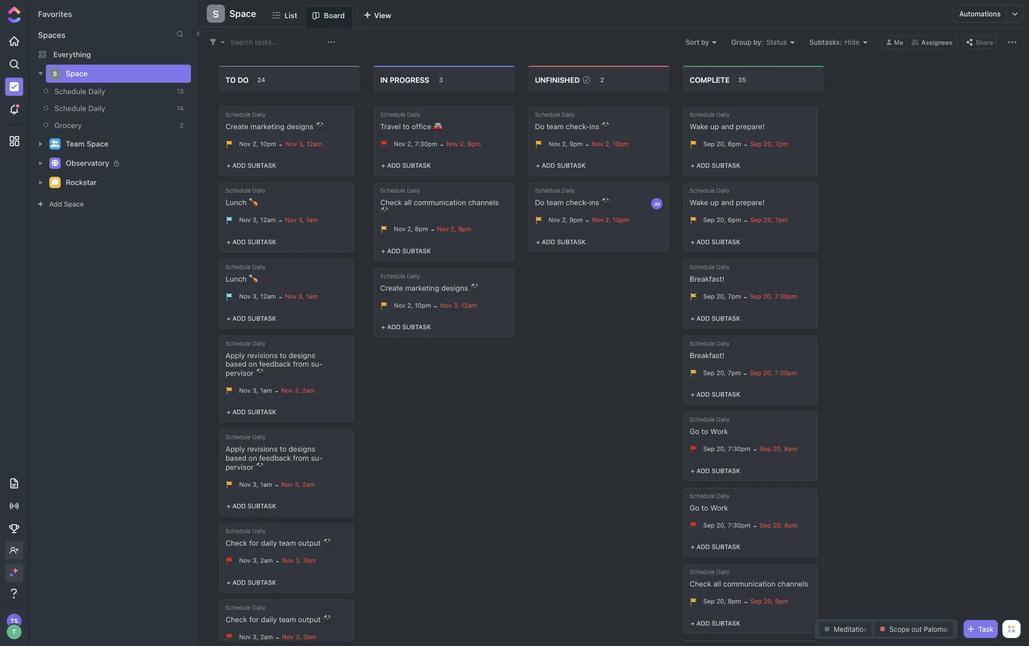 Task type: vqa. For each thing, say whether or not it's contained in the screenshot.
TAB LIST
no



Task type: locate. For each thing, give the bounding box(es) containing it.
ins
[[590, 122, 600, 130], [590, 198, 600, 207]]

check- inside schedule daily do team check-ins ⚒️ jm
[[566, 198, 590, 207]]

communication inside schedule daily check all communication channels ⚒️
[[414, 198, 466, 207]]

2 do from the top
[[535, 198, 545, 207]]

0 horizontal spatial nov 2 , 10 pm - nov 3 , 12 am
[[239, 140, 322, 149]]

1 vertical spatial based
[[226, 454, 247, 462]]

1 vertical spatial work
[[711, 504, 729, 512]]

all up sep 20 , 8 pm - sep 20 , 9 pm
[[714, 580, 722, 588]]

team
[[547, 122, 564, 130], [547, 198, 564, 207], [279, 539, 296, 547], [279, 615, 296, 624]]

communication for check all communication channels
[[724, 580, 776, 588]]

space button
[[225, 1, 256, 26]]

2 daily from the top
[[261, 615, 277, 624]]

1 vertical spatial 🍗
[[249, 275, 256, 283]]

communication up "nov 2 , 8 pm - nov 2 , 9 pm"
[[414, 198, 466, 207]]

1 horizontal spatial nov 2 , 10 pm - nov 3 , 12 am
[[394, 302, 477, 310]]

1 🍗 from the top
[[249, 198, 256, 207]]

ins inside schedule daily do team check-ins ⚒️
[[590, 122, 600, 130]]

2 work from the top
[[711, 504, 729, 512]]

0 vertical spatial prepare!
[[736, 122, 765, 130]]

team
[[66, 140, 85, 148]]

1 vertical spatial schedule daily check for daily team output ⚒️
[[226, 604, 330, 624]]

0 vertical spatial schedule daily check for daily team output ⚒️
[[226, 528, 330, 547]]

7:30
[[415, 140, 428, 147], [775, 293, 788, 300], [775, 369, 788, 376], [728, 445, 742, 453], [728, 522, 742, 529]]

0 vertical spatial communication
[[414, 198, 466, 207]]

1 vertical spatial lunch
[[226, 275, 247, 283]]

1 vertical spatial on
[[249, 454, 257, 462]]

1 vertical spatial breakfast!
[[690, 351, 725, 359]]

9
[[570, 140, 574, 147], [570, 216, 574, 224], [458, 225, 462, 233], [776, 598, 780, 605]]

do inside schedule daily do team check-ins ⚒️ jm
[[535, 198, 545, 207]]

1 schedule daily link from the top
[[28, 83, 172, 100]]

nov
[[239, 140, 251, 147], [286, 140, 297, 147], [394, 140, 406, 147], [447, 140, 458, 147], [549, 140, 561, 147], [592, 140, 604, 147], [239, 216, 251, 224], [285, 216, 297, 224], [549, 216, 561, 224], [592, 216, 604, 224], [394, 225, 406, 233], [438, 225, 449, 233], [239, 293, 251, 300], [285, 293, 297, 300], [394, 302, 406, 309], [440, 302, 452, 309], [239, 387, 251, 394], [281, 387, 293, 394], [239, 481, 251, 488], [281, 481, 293, 488], [239, 557, 251, 564], [282, 557, 294, 564], [239, 633, 251, 641], [282, 633, 294, 641]]

channels inside schedule daily check all communication channels
[[778, 580, 809, 588]]

schedule daily create marketing designs ⚒️ down 24
[[226, 111, 323, 130]]

2 apply from the top
[[226, 445, 245, 453]]

search tasks...
[[231, 38, 278, 46]]

1 vertical spatial ins
[[590, 198, 600, 207]]

2 breakfast! from the top
[[690, 351, 725, 359]]

1
[[306, 216, 309, 224], [306, 293, 309, 300], [260, 387, 263, 394], [260, 481, 263, 488]]

12
[[307, 140, 313, 147], [260, 216, 267, 224], [260, 293, 267, 300], [461, 302, 468, 309]]

2 feedback from the top
[[259, 454, 291, 462]]

status
[[767, 38, 787, 46]]

1 sep 20 , 7:30 pm - sep 20 , 8 pm from the top
[[704, 445, 798, 454]]

all up "nov 2 , 8 pm - nov 2 , 9 pm"
[[404, 198, 412, 207]]

2 lunch from the top
[[226, 275, 247, 283]]

1 vertical spatial apply
[[226, 445, 245, 453]]

schedule daily down s
[[54, 87, 105, 96]]

0 vertical spatial apply
[[226, 351, 245, 359]]

2 schedule daily from the top
[[54, 104, 105, 113]]

9 down schedule daily check all communication channels ⚒️
[[458, 225, 462, 233]]

1 vertical spatial daily
[[261, 615, 277, 624]]

7:30 inside nov 2 , 7:30 pm - nov 2 , 8 pm
[[415, 140, 428, 147]]

sort by
[[686, 38, 710, 46]]

ts
[[10, 618, 18, 625]]

1 nov 3 , 1 am - nov 3 , 2 am from the top
[[239, 387, 315, 395]]

9 inside "nov 2 , 8 pm - nov 2 , 9 pm"
[[458, 225, 462, 233]]

1 vertical spatial for
[[249, 615, 259, 624]]

0 vertical spatial and
[[722, 122, 734, 130]]

9 down schedule daily check all communication channels
[[776, 598, 780, 605]]

1 vertical spatial output
[[298, 615, 321, 624]]

1 vertical spatial nov 3 , 12 am - nov 3 , 1 am
[[239, 293, 318, 301]]

2 ins from the top
[[590, 198, 600, 207]]

all inside schedule daily check all communication channels ⚒️
[[404, 198, 412, 207]]

check-
[[566, 122, 590, 130], [566, 198, 590, 207]]

wake right jm dropdown button
[[690, 198, 709, 207]]

0 vertical spatial daily
[[261, 539, 277, 547]]

schedule daily link for 13
[[28, 83, 172, 100]]

feedback
[[259, 360, 291, 368], [259, 454, 291, 462]]

daily
[[88, 87, 105, 96], [88, 104, 105, 113], [252, 111, 266, 118], [407, 111, 421, 118], [562, 111, 575, 118], [717, 111, 730, 118], [252, 187, 266, 194], [407, 187, 421, 194], [562, 187, 575, 194], [717, 187, 730, 194], [252, 264, 266, 270], [717, 264, 730, 270], [407, 273, 421, 279], [252, 340, 266, 347], [717, 340, 730, 347], [717, 416, 730, 423], [252, 434, 266, 441], [717, 493, 730, 499], [252, 528, 266, 535], [717, 569, 730, 576], [252, 604, 266, 611]]

⚒️ inside schedule daily check all communication channels ⚒️
[[380, 207, 388, 216]]

0 vertical spatial do
[[535, 122, 545, 130]]

channels inside schedule daily check all communication channels ⚒️
[[469, 198, 499, 207]]

1 prepare! from the top
[[736, 122, 765, 130]]

wake down complete
[[690, 122, 709, 130]]

1 vertical spatial up
[[711, 198, 720, 207]]

grocery
[[54, 121, 82, 130]]

nov 2 , 9 pm - nov 2 , 10 pm down schedule daily do team check-ins ⚒️
[[549, 140, 629, 149]]

0 vertical spatial nov 2 , 9 pm - nov 2 , 10 pm
[[549, 140, 629, 149]]

1 work from the top
[[711, 427, 729, 436]]

prepare!
[[736, 122, 765, 130], [736, 198, 765, 207]]

add
[[233, 162, 246, 169], [387, 162, 401, 169], [542, 162, 556, 169], [697, 162, 710, 169], [49, 200, 62, 208], [233, 238, 246, 246], [542, 238, 556, 246], [697, 238, 710, 246], [387, 247, 401, 254], [233, 315, 246, 322], [697, 315, 710, 322], [387, 323, 401, 331], [697, 391, 710, 398], [233, 409, 246, 416], [697, 467, 710, 475], [233, 503, 246, 510], [697, 544, 710, 551], [233, 579, 246, 586], [697, 620, 710, 627]]

based
[[226, 360, 247, 368], [226, 454, 247, 462]]

1 vertical spatial all
[[714, 580, 722, 588]]

board
[[324, 11, 345, 20]]

schedule daily link for 14
[[28, 100, 172, 117]]

schedule daily travel to office 🚘
[[380, 111, 441, 130]]

globe image
[[52, 160, 58, 166]]

do inside schedule daily do team check-ins ⚒️
[[535, 122, 545, 130]]

create
[[226, 122, 249, 130], [380, 283, 403, 292]]

1 vertical spatial sep 20 , 7 pm - sep 20 , 7:30 pm
[[704, 369, 798, 378]]

breakfast!
[[690, 275, 725, 283], [690, 351, 725, 359]]

0 vertical spatial check-
[[566, 122, 590, 130]]

,
[[257, 140, 258, 147], [303, 140, 305, 147], [411, 140, 413, 147], [464, 140, 466, 147], [566, 140, 568, 147], [610, 140, 611, 147], [725, 140, 727, 147], [772, 140, 774, 147], [257, 216, 259, 224], [303, 216, 305, 224], [566, 216, 568, 224], [610, 216, 611, 224], [725, 216, 727, 224], [772, 216, 774, 224], [411, 225, 413, 233], [455, 225, 457, 233], [257, 293, 259, 300], [303, 293, 305, 300], [725, 293, 727, 300], [771, 293, 773, 300], [411, 302, 413, 309], [458, 302, 460, 309], [725, 369, 727, 376], [771, 369, 773, 376], [257, 387, 259, 394], [299, 387, 301, 394], [725, 445, 727, 453], [781, 445, 783, 453], [257, 481, 259, 488], [299, 481, 301, 488], [725, 522, 727, 529], [781, 522, 783, 529], [257, 557, 259, 564], [300, 557, 302, 564], [725, 598, 727, 605], [772, 598, 774, 605], [257, 633, 259, 641], [300, 633, 302, 641]]

1 horizontal spatial marketing
[[405, 283, 440, 292]]

for
[[249, 539, 259, 547], [249, 615, 259, 624]]

rockstar
[[66, 178, 97, 187]]

do for schedule daily do team check-ins ⚒️
[[535, 122, 545, 130]]

schedule daily create marketing designs ⚒️ down "nov 2 , 8 pm - nov 2 , 9 pm"
[[380, 273, 478, 292]]

2 output from the top
[[298, 615, 321, 624]]

0 horizontal spatial create
[[226, 122, 249, 130]]

1 vertical spatial feedback
[[259, 454, 291, 462]]

0 vertical spatial sep 20 , 7:30 pm - sep 20 , 8 pm
[[704, 445, 798, 454]]

list link
[[285, 6, 302, 27]]

0 vertical spatial work
[[711, 427, 729, 436]]

0 vertical spatial output
[[298, 539, 321, 547]]

⚒️ inside schedule daily do team check-ins ⚒️ jm
[[602, 198, 609, 207]]

0 vertical spatial on
[[249, 360, 257, 368]]

rockstar link
[[66, 174, 184, 192]]

designs
[[287, 122, 314, 130], [442, 283, 468, 292], [289, 351, 316, 359], [289, 445, 316, 453]]

nov 3 , 12 am - nov 3 , 1 am
[[239, 216, 318, 225], [239, 293, 318, 301]]

2 schedule daily apply revisions to designs based on feedback from su pervisor ⚒️ from the top
[[226, 434, 323, 471]]

sep 20 , 7 pm - sep 20 , 7:30 pm
[[704, 293, 798, 301], [704, 369, 798, 378]]

1 horizontal spatial all
[[714, 580, 722, 588]]

20
[[717, 140, 725, 147], [764, 140, 772, 147], [717, 216, 725, 224], [764, 216, 772, 224], [717, 293, 725, 300], [764, 293, 771, 300], [717, 369, 725, 376], [764, 369, 771, 376], [717, 445, 725, 453], [773, 445, 781, 453], [717, 522, 725, 529], [773, 522, 781, 529], [717, 598, 725, 605], [764, 598, 772, 605]]

2 prepare! from the top
[[736, 198, 765, 207]]

1 horizontal spatial channels
[[778, 580, 809, 588]]

13
[[177, 88, 184, 95]]

0 vertical spatial lunch
[[226, 198, 247, 207]]

schedule daily lunch 🍗
[[226, 187, 266, 207], [226, 264, 266, 283]]

subtasks: hide
[[810, 38, 860, 46]]

8
[[468, 140, 472, 147], [415, 225, 419, 233], [785, 445, 789, 453], [785, 522, 789, 529], [728, 598, 732, 605]]

comment image
[[52, 179, 58, 186]]

1 vertical spatial nov 2 , 10 pm - nov 3 , 12 am
[[394, 302, 477, 310]]

0 horizontal spatial channels
[[469, 198, 499, 207]]

1 vertical spatial nov 2 , 9 pm - nov 2 , 10 pm
[[549, 216, 629, 225]]

0 vertical spatial for
[[249, 539, 259, 547]]

nov 2 , 9 pm - nov 2 , 10 pm for schedule daily do team check-ins ⚒️
[[549, 140, 629, 149]]

schedule daily link up grocery
[[28, 100, 172, 117]]

1 vertical spatial sep 20 , 7:30 pm - sep 20 , 8 pm
[[704, 522, 798, 530]]

t
[[12, 629, 16, 636]]

1 pervisor from the top
[[226, 360, 323, 377]]

1 vertical spatial su
[[311, 454, 323, 462]]

7
[[776, 140, 779, 147], [776, 216, 779, 224], [728, 293, 732, 300], [728, 369, 732, 376]]

0 vertical spatial channels
[[469, 198, 499, 207]]

2 schedule daily go to work from the top
[[690, 493, 730, 512]]

0 vertical spatial all
[[404, 198, 412, 207]]

1 vertical spatial and
[[722, 198, 734, 207]]

communication inside schedule daily check all communication channels
[[724, 580, 776, 588]]

check
[[380, 198, 402, 207], [226, 539, 247, 547], [690, 580, 712, 588], [226, 615, 247, 624]]

🚘
[[434, 122, 441, 130]]

me
[[895, 39, 904, 46]]

0 vertical spatial marketing
[[251, 122, 285, 130]]

1 schedule daily from the top
[[54, 87, 105, 96]]

1 horizontal spatial schedule daily create marketing designs ⚒️
[[380, 273, 478, 292]]

1 su from the top
[[311, 360, 323, 368]]

space down grocery link
[[87, 140, 108, 148]]

up
[[711, 122, 720, 130], [711, 198, 720, 207]]

jm
[[654, 201, 661, 206]]

2 nov 2 , 9 pm - nov 2 , 10 pm from the top
[[549, 216, 629, 225]]

0 vertical spatial schedule daily apply revisions to designs based on feedback from su pervisor ⚒️
[[226, 340, 323, 377]]

1 schedule daily lunch 🍗 from the top
[[226, 187, 266, 207]]

do
[[535, 122, 545, 130], [535, 198, 545, 207]]

team space
[[66, 140, 108, 148]]

2 pervisor from the top
[[226, 454, 323, 471]]

0 vertical spatial breakfast!
[[690, 275, 725, 283]]

space inside "button"
[[230, 8, 256, 19]]

0 vertical spatial pervisor
[[226, 360, 323, 377]]

1 vertical spatial marketing
[[405, 283, 440, 292]]

0 vertical spatial sep 20 , 7 pm - sep 20 , 7:30 pm
[[704, 293, 798, 301]]

communication up sep 20 , 8 pm - sep 20 , 9 pm
[[724, 580, 776, 588]]

0 vertical spatial 6
[[728, 140, 732, 147]]

1 wake from the top
[[690, 122, 709, 130]]

1 apply from the top
[[226, 351, 245, 359]]

2 check- from the top
[[566, 198, 590, 207]]

nov 2 , 9 pm - nov 2 , 10 pm down schedule daily do team check-ins ⚒️ jm
[[549, 216, 629, 225]]

2 schedule daily lunch 🍗 from the top
[[226, 264, 266, 283]]

1 nov 2 , 9 pm - nov 2 , 10 pm from the top
[[549, 140, 629, 149]]

schedule daily link up grocery link
[[28, 83, 172, 100]]

0 vertical spatial up
[[711, 122, 720, 130]]

0 horizontal spatial schedule daily create marketing designs ⚒️
[[226, 111, 323, 130]]

1 vertical spatial do
[[535, 198, 545, 207]]

subtask
[[248, 162, 276, 169], [403, 162, 431, 169], [557, 162, 586, 169], [712, 162, 741, 169], [248, 238, 276, 246], [557, 238, 586, 246], [712, 238, 741, 246], [403, 247, 431, 254], [248, 315, 276, 322], [712, 315, 741, 322], [403, 323, 431, 331], [712, 391, 741, 398], [248, 409, 276, 416], [712, 467, 741, 475], [248, 503, 276, 510], [712, 544, 741, 551], [248, 579, 276, 586], [712, 620, 741, 627]]

daily inside schedule daily check all communication channels ⚒️
[[407, 187, 421, 194]]

0 vertical spatial su
[[311, 360, 323, 368]]

1 vertical spatial schedule daily wake up and prepare!
[[690, 187, 765, 207]]

0 vertical spatial from
[[293, 360, 309, 368]]

2 nov 3 , 12 am - nov 3 , 1 am from the top
[[239, 293, 318, 301]]

0 vertical spatial schedule daily breakfast!
[[690, 264, 730, 283]]

0 vertical spatial schedule daily lunch 🍗
[[226, 187, 266, 207]]

1 vertical spatial schedule daily breakfast!
[[690, 340, 730, 359]]

1 vertical spatial schedule daily create marketing designs ⚒️
[[380, 273, 478, 292]]

1 vertical spatial nov 3 , 1 am - nov 3 , 2 am
[[239, 481, 315, 489]]

pm
[[267, 140, 276, 147], [428, 140, 438, 147], [472, 140, 481, 147], [574, 140, 583, 147], [620, 140, 629, 147], [732, 140, 742, 147], [779, 140, 788, 147], [574, 216, 583, 224], [620, 216, 629, 224], [732, 216, 742, 224], [779, 216, 788, 224], [419, 225, 428, 233], [462, 225, 472, 233], [732, 293, 741, 300], [788, 293, 798, 300], [422, 302, 431, 309], [732, 369, 741, 376], [788, 369, 798, 376], [742, 445, 751, 453], [789, 445, 798, 453], [742, 522, 751, 529], [789, 522, 798, 529], [732, 598, 742, 605], [780, 598, 789, 605]]

ins inside schedule daily do team check-ins ⚒️ jm
[[590, 198, 600, 207]]

1 lunch from the top
[[226, 198, 247, 207]]

space up "search"
[[230, 8, 256, 19]]

schedule daily
[[54, 87, 105, 96], [54, 104, 105, 113]]

1 6 from the top
[[728, 140, 732, 147]]

1 vertical spatial schedule daily apply revisions to designs based on feedback from su pervisor ⚒️
[[226, 434, 323, 471]]

space
[[230, 8, 256, 19], [66, 69, 88, 78], [87, 140, 108, 148], [64, 200, 84, 208]]

0 horizontal spatial communication
[[414, 198, 466, 207]]

0 vertical spatial based
[[226, 360, 247, 368]]

space down rockstar
[[64, 200, 84, 208]]

1 vertical spatial pervisor
[[226, 454, 323, 471]]

wake
[[690, 122, 709, 130], [690, 198, 709, 207]]

2
[[601, 76, 605, 84], [180, 122, 184, 129], [253, 140, 257, 147], [408, 140, 411, 147], [460, 140, 464, 147], [562, 140, 566, 147], [606, 140, 610, 147], [562, 216, 566, 224], [606, 216, 610, 224], [408, 225, 411, 233], [451, 225, 455, 233], [408, 302, 411, 309], [302, 387, 306, 394], [302, 481, 306, 488], [260, 557, 264, 564], [260, 633, 264, 641]]

communication
[[414, 198, 466, 207], [724, 580, 776, 588]]

2 6 from the top
[[728, 216, 732, 224]]

1 vertical spatial sep 20 , 6 pm - sep 20 , 7 pm
[[704, 216, 788, 225]]

check inside schedule daily check all communication channels
[[690, 580, 712, 588]]

0 vertical spatial revisions
[[247, 351, 278, 359]]

1 nov 3 , 2 am - nov 3 , 3 am from the top
[[239, 557, 316, 566]]

1 vertical spatial channels
[[778, 580, 809, 588]]

2 up from the top
[[711, 198, 720, 207]]

to
[[226, 75, 236, 84], [403, 122, 410, 130], [280, 351, 287, 359], [702, 427, 709, 436], [280, 445, 287, 453], [702, 504, 709, 512]]

0 vertical spatial 🍗
[[249, 198, 256, 207]]

2 su from the top
[[311, 454, 323, 462]]

sep
[[704, 140, 715, 147], [751, 140, 762, 147], [704, 216, 715, 224], [751, 216, 762, 224], [704, 293, 715, 300], [750, 293, 762, 300], [704, 369, 715, 376], [750, 369, 762, 376], [704, 445, 715, 453], [760, 445, 772, 453], [704, 522, 715, 529], [760, 522, 772, 529], [704, 598, 715, 605], [751, 598, 762, 605]]

1 do from the top
[[535, 122, 545, 130]]

schedule daily up grocery
[[54, 104, 105, 113]]

1 vertical spatial nov 3 , 2 am - nov 3 , 3 am
[[239, 633, 316, 642]]

2 and from the top
[[722, 198, 734, 207]]

9 inside sep 20 , 8 pm - sep 20 , 9 pm
[[776, 598, 780, 605]]

0 vertical spatial schedule daily wake up and prepare!
[[690, 111, 765, 130]]

9 down schedule daily do team check-ins ⚒️ jm
[[570, 216, 574, 224]]

1 ins from the top
[[590, 122, 600, 130]]

2 based from the top
[[226, 454, 247, 462]]

0 vertical spatial nov 3 , 2 am - nov 3 , 3 am
[[239, 557, 316, 566]]

check- inside schedule daily do team check-ins ⚒️
[[566, 122, 590, 130]]

+
[[227, 162, 231, 169], [382, 162, 386, 169], [536, 162, 540, 169], [691, 162, 695, 169], [227, 238, 231, 246], [536, 238, 540, 246], [691, 238, 695, 246], [382, 247, 386, 254], [227, 315, 231, 322], [691, 315, 695, 322], [382, 323, 386, 331], [691, 391, 695, 398], [227, 409, 231, 416], [691, 467, 695, 475], [227, 503, 231, 510], [691, 544, 695, 551], [227, 579, 231, 586], [691, 620, 695, 627]]

work
[[711, 427, 729, 436], [711, 504, 729, 512]]

1 schedule daily apply revisions to designs based on feedback from su pervisor ⚒️ from the top
[[226, 340, 323, 377]]

1 vertical spatial communication
[[724, 580, 776, 588]]

0 vertical spatial schedule daily
[[54, 87, 105, 96]]

schedule inside "schedule daily travel to office 🚘"
[[380, 111, 406, 118]]

schedule daily do team check-ins ⚒️
[[535, 111, 609, 130]]

schedule daily create marketing designs ⚒️
[[226, 111, 323, 130], [380, 273, 478, 292]]

apply
[[226, 351, 245, 359], [226, 445, 245, 453]]

team inside schedule daily do team check-ins ⚒️
[[547, 122, 564, 130]]

⚒️
[[316, 122, 323, 130], [602, 122, 609, 130], [602, 198, 609, 207], [380, 207, 388, 216], [470, 283, 478, 292], [256, 369, 263, 377], [256, 463, 263, 471], [323, 539, 330, 547], [323, 615, 330, 624]]

schedule daily check for daily team output ⚒️
[[226, 528, 330, 547], [226, 604, 330, 624]]

0 vertical spatial create
[[226, 122, 249, 130]]

1 vertical spatial schedule daily lunch 🍗
[[226, 264, 266, 283]]

by:
[[754, 38, 764, 46]]

0 vertical spatial nov 3 , 12 am - nov 3 , 1 am
[[239, 216, 318, 225]]

8 inside sep 20 , 8 pm - sep 20 , 9 pm
[[728, 598, 732, 605]]

schedule daily apply revisions to designs based on feedback from su pervisor ⚒️
[[226, 340, 323, 377], [226, 434, 323, 471]]

0 horizontal spatial all
[[404, 198, 412, 207]]

0 vertical spatial go
[[690, 427, 700, 436]]

2 schedule daily link from the top
[[28, 100, 172, 117]]

0 vertical spatial sep 20 , 6 pm - sep 20 , 7 pm
[[704, 140, 788, 149]]

0 vertical spatial nov 3 , 1 am - nov 3 , 2 am
[[239, 387, 315, 395]]

0 vertical spatial schedule daily go to work
[[690, 416, 730, 436]]

revisions
[[247, 351, 278, 359], [247, 445, 278, 453]]

in
[[380, 75, 388, 84]]

and
[[722, 122, 734, 130], [722, 198, 734, 207]]

1 schedule daily breakfast! from the top
[[690, 264, 730, 283]]

1 vertical spatial wake
[[690, 198, 709, 207]]

1 vertical spatial schedule daily go to work
[[690, 493, 730, 512]]

all inside schedule daily check all communication channels
[[714, 580, 722, 588]]

sep 20 , 6 pm - sep 20 , 7 pm
[[704, 140, 788, 149], [704, 216, 788, 225]]

1 vertical spatial 6
[[728, 216, 732, 224]]

1 horizontal spatial create
[[380, 283, 403, 292]]

space down everything
[[66, 69, 88, 78]]

su
[[311, 360, 323, 368], [311, 454, 323, 462]]

1 check- from the top
[[566, 122, 590, 130]]

2 sep 20 , 7 pm - sep 20 , 7:30 pm from the top
[[704, 369, 798, 378]]

1 vertical spatial prepare!
[[736, 198, 765, 207]]

1 vertical spatial go
[[690, 504, 700, 512]]

0 vertical spatial feedback
[[259, 360, 291, 368]]

2 go from the top
[[690, 504, 700, 512]]

0 vertical spatial wake
[[690, 122, 709, 130]]

all
[[404, 198, 412, 207], [714, 580, 722, 588]]

1 vertical spatial from
[[293, 454, 309, 462]]

nov 2 , 10 pm - nov 3 , 12 am
[[239, 140, 322, 149], [394, 302, 477, 310]]

8 inside "nov 2 , 8 pm - nov 2 , 9 pm"
[[415, 225, 419, 233]]

go
[[690, 427, 700, 436], [690, 504, 700, 512]]

8 inside nov 2 , 7:30 pm - nov 2 , 8 pm
[[468, 140, 472, 147]]

daily inside schedule daily do team check-ins ⚒️ jm
[[562, 187, 575, 194]]

1 horizontal spatial communication
[[724, 580, 776, 588]]

1 vertical spatial schedule daily
[[54, 104, 105, 113]]

check- for schedule daily do team check-ins ⚒️
[[566, 122, 590, 130]]

marketing
[[251, 122, 285, 130], [405, 283, 440, 292]]



Task type: describe. For each thing, give the bounding box(es) containing it.
do for schedule daily do team check-ins ⚒️ jm
[[535, 198, 545, 207]]

2 on from the top
[[249, 454, 257, 462]]

team inside schedule daily do team check-ins ⚒️ jm
[[547, 198, 564, 207]]

task
[[979, 625, 994, 633]]

2 sep 20 , 7:30 pm - sep 20 , 8 pm from the top
[[704, 522, 798, 530]]

2 revisions from the top
[[247, 445, 278, 453]]

all for check all communication channels ⚒️
[[404, 198, 412, 207]]

list
[[285, 11, 297, 19]]

schedule daily check all communication channels
[[690, 569, 809, 588]]

ts t
[[10, 618, 18, 636]]

9 down schedule daily do team check-ins ⚒️
[[570, 140, 574, 147]]

everything link
[[29, 45, 198, 64]]

unfinished
[[535, 75, 580, 84]]

progress
[[390, 75, 430, 84]]

travel
[[380, 122, 401, 130]]

24
[[257, 76, 265, 84]]

check- for schedule daily do team check-ins ⚒️ jm
[[566, 198, 590, 207]]

schedule daily do team check-ins ⚒️ jm
[[535, 187, 661, 207]]

schedule inside schedule daily check all communication channels ⚒️
[[380, 187, 406, 194]]

channels for check all communication channels ⚒️
[[469, 198, 499, 207]]

14
[[177, 105, 184, 112]]

1 on from the top
[[249, 360, 257, 368]]

spaces link
[[29, 30, 66, 40]]

2 from from the top
[[293, 454, 309, 462]]

communication for check all communication channels ⚒️
[[414, 198, 466, 207]]

assignees button
[[908, 35, 958, 49]]

1 sep 20 , 7 pm - sep 20 , 7:30 pm from the top
[[704, 293, 798, 301]]

space link
[[66, 65, 184, 83]]

channels for check all communication channels
[[778, 580, 809, 588]]

1 feedback from the top
[[259, 360, 291, 368]]

s
[[53, 70, 57, 77]]

35
[[739, 76, 747, 84]]

observatory link
[[66, 154, 184, 172]]

assignees
[[922, 39, 953, 46]]

view settings element
[[1006, 35, 1020, 49]]

hide
[[845, 38, 860, 46]]

all for check all communication channels
[[714, 580, 722, 588]]

1 go from the top
[[690, 427, 700, 436]]

schedule daily for 13
[[54, 87, 105, 96]]

daily inside schedule daily check all communication channels
[[717, 569, 730, 576]]

schedule inside schedule daily check all communication channels
[[690, 569, 715, 576]]

tasks...
[[255, 38, 278, 46]]

automations button
[[954, 5, 1007, 22]]

view settings image
[[1009, 38, 1017, 46]]

sort
[[686, 38, 700, 46]]

ins for schedule daily do team check-ins ⚒️
[[590, 122, 600, 130]]

1 nov 3 , 12 am - nov 3 , 1 am from the top
[[239, 216, 318, 225]]

subtasks:
[[810, 38, 842, 46]]

nov 2 , 7:30 pm - nov 2 , 8 pm
[[394, 140, 481, 149]]

daily inside "schedule daily travel to office 🚘"
[[407, 111, 421, 118]]

schedule inside schedule daily do team check-ins ⚒️ jm
[[535, 187, 561, 194]]

1 breakfast! from the top
[[690, 275, 725, 283]]

team space link
[[66, 135, 184, 153]]

share button
[[963, 35, 997, 49]]

1 up from the top
[[711, 122, 720, 130]]

group
[[732, 38, 752, 46]]

2 schedule daily wake up and prepare! from the top
[[690, 187, 765, 207]]

by
[[702, 38, 710, 46]]

nov 2 , 9 pm - nov 2 , 10 pm for schedule daily do team check-ins ⚒️ jm
[[549, 216, 629, 225]]

2 for from the top
[[249, 615, 259, 624]]

Search tasks... text field
[[231, 34, 325, 50]]

schedule daily check all communication channels ⚒️
[[380, 187, 499, 216]]

group by: status
[[732, 38, 787, 46]]

1 schedule daily wake up and prepare! from the top
[[690, 111, 765, 130]]

daily inside schedule daily do team check-ins ⚒️
[[562, 111, 575, 118]]

2 nov 3 , 1 am - nov 3 , 2 am from the top
[[239, 481, 315, 489]]

sep 20 , 8 pm - sep 20 , 9 pm
[[704, 598, 789, 607]]

add space
[[49, 200, 84, 208]]

1 revisions from the top
[[247, 351, 278, 359]]

view button
[[359, 6, 397, 28]]

sparkle svg 1 image
[[12, 568, 18, 574]]

board link
[[324, 6, 349, 27]]

grocery link
[[28, 117, 172, 134]]

2 🍗 from the top
[[249, 275, 256, 283]]

1 sep 20 , 6 pm - sep 20 , 7 pm from the top
[[704, 140, 788, 149]]

ins for schedule daily do team check-ins ⚒️ jm
[[590, 198, 600, 207]]

to inside "schedule daily travel to office 🚘"
[[403, 122, 410, 130]]

1 and from the top
[[722, 122, 734, 130]]

everything
[[53, 50, 91, 59]]

0 vertical spatial nov 2 , 10 pm - nov 3 , 12 am
[[239, 140, 322, 149]]

favorites button
[[38, 9, 72, 19]]

office
[[412, 122, 432, 130]]

nov 2 , 8 pm - nov 2 , 9 pm
[[394, 225, 472, 234]]

1 schedule daily go to work from the top
[[690, 416, 730, 436]]

sparkle svg 2 image
[[9, 573, 13, 578]]

⚒️ inside schedule daily do team check-ins ⚒️
[[602, 122, 609, 130]]

1 from from the top
[[293, 360, 309, 368]]

2 schedule daily check for daily team output ⚒️ from the top
[[226, 604, 330, 624]]

schedule daily for 14
[[54, 104, 105, 113]]

schedule inside schedule daily do team check-ins ⚒️
[[535, 111, 561, 118]]

complete
[[690, 75, 730, 84]]

in progress
[[380, 75, 430, 84]]

me button
[[883, 35, 908, 49]]

jm button
[[650, 197, 664, 211]]

observatory
[[66, 159, 109, 167]]

sort by button
[[686, 38, 717, 46]]

1 output from the top
[[298, 539, 321, 547]]

0 horizontal spatial marketing
[[251, 122, 285, 130]]

1 for from the top
[[249, 539, 259, 547]]

2 schedule daily breakfast! from the top
[[690, 340, 730, 359]]

spaces
[[38, 30, 66, 40]]

to do
[[226, 75, 249, 84]]

automations
[[960, 10, 1001, 18]]

favorites
[[38, 9, 72, 19]]

0 vertical spatial schedule daily create marketing designs ⚒️
[[226, 111, 323, 130]]

1 schedule daily check for daily team output ⚒️ from the top
[[226, 528, 330, 547]]

check inside schedule daily check all communication channels ⚒️
[[380, 198, 402, 207]]

1 vertical spatial create
[[380, 283, 403, 292]]

do
[[238, 75, 249, 84]]

2 wake from the top
[[690, 198, 709, 207]]

1 daily from the top
[[261, 539, 277, 547]]

user group image
[[51, 140, 59, 147]]

view
[[374, 11, 391, 19]]

2 nov 3 , 2 am - nov 3 , 3 am from the top
[[239, 633, 316, 642]]

1 based from the top
[[226, 360, 247, 368]]

share
[[976, 39, 994, 46]]

search
[[231, 38, 253, 46]]

2 sep 20 , 6 pm - sep 20 , 7 pm from the top
[[704, 216, 788, 225]]



